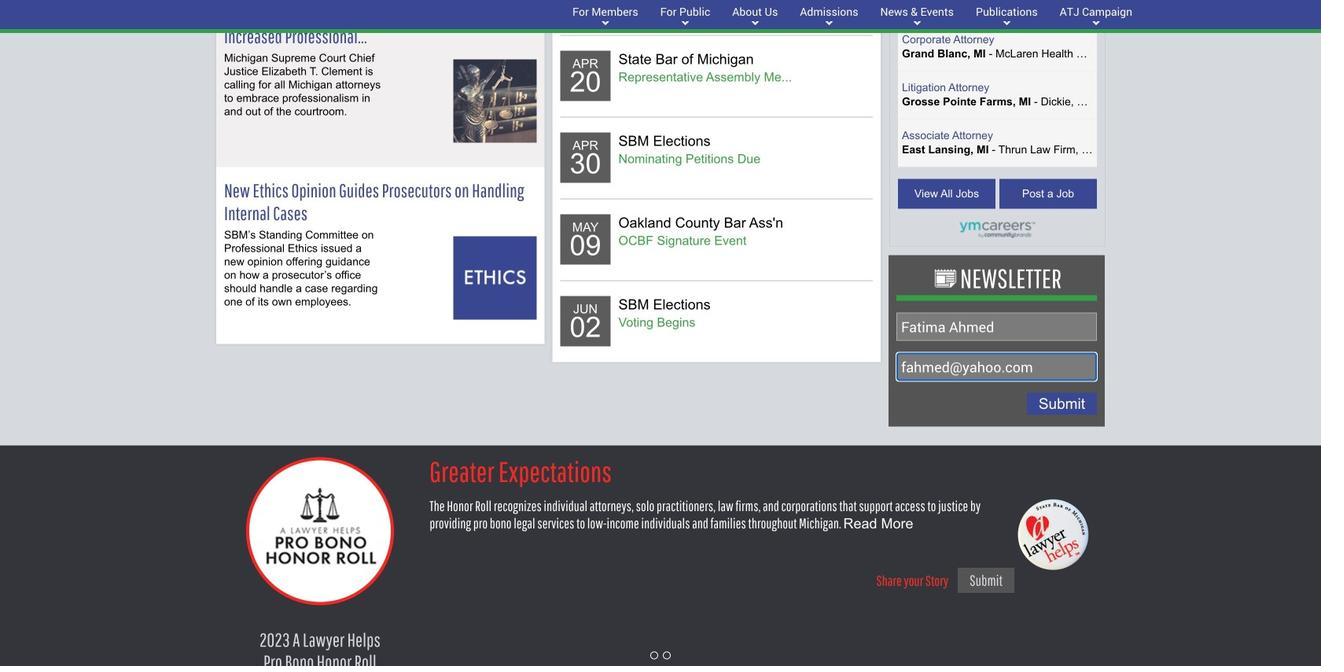 Task type: vqa. For each thing, say whether or not it's contained in the screenshot.
State Bar of Michigan image in the top of the page
no



Task type: describe. For each thing, give the bounding box(es) containing it.
E-Mail Address text field
[[897, 353, 1098, 381]]

Name text field
[[897, 313, 1098, 341]]

1  image from the top
[[454, 59, 537, 143]]



Task type: locate. For each thing, give the bounding box(es) containing it.
a lawyer helps image
[[1015, 495, 1094, 574]]

1 vertical spatial  image
[[454, 236, 537, 320]]

None submit
[[1028, 393, 1098, 415]]

0 vertical spatial  image
[[454, 59, 537, 143]]

2  image from the top
[[454, 236, 537, 320]]

 image
[[454, 59, 537, 143], [454, 236, 537, 320]]



